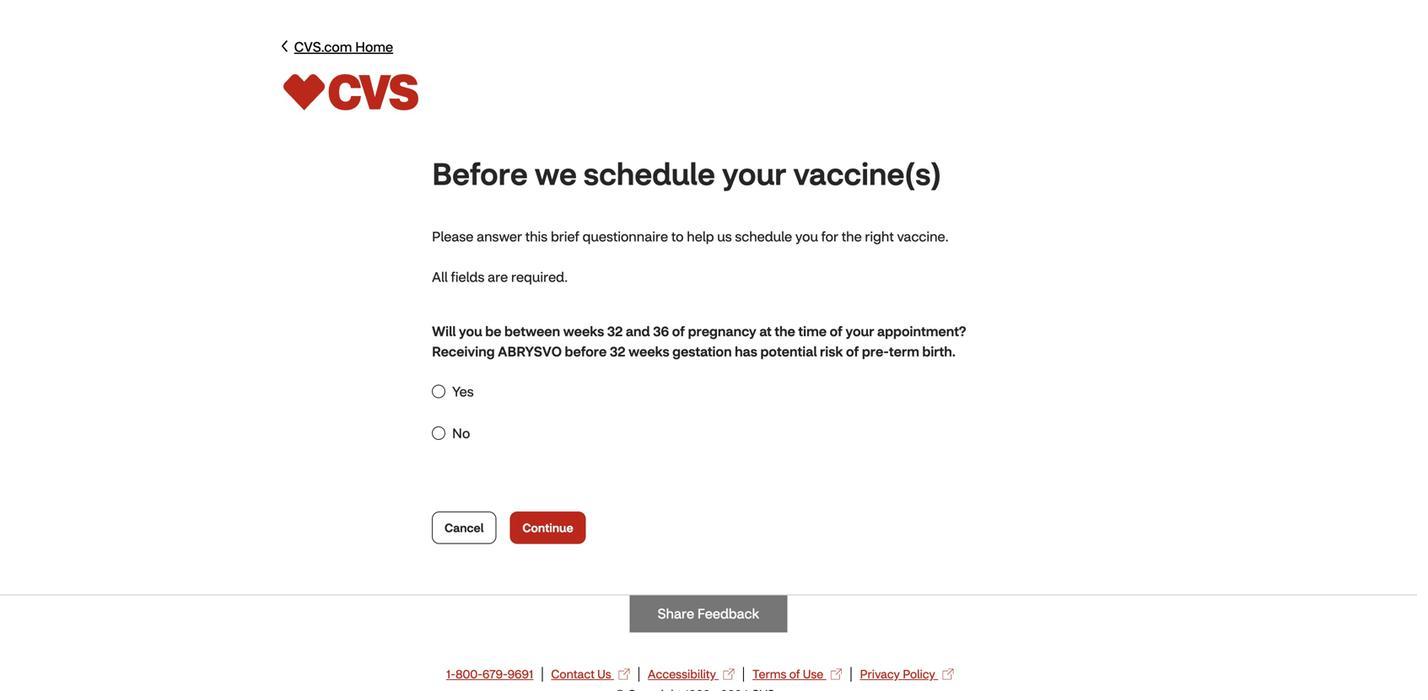 Task type: describe. For each thing, give the bounding box(es) containing it.
accessibility
[[648, 668, 719, 682]]

fields
[[451, 269, 485, 286]]

potential
[[761, 343, 817, 360]]

brief
[[551, 228, 579, 245]]

privacy
[[860, 668, 900, 682]]

of right risk
[[846, 343, 859, 360]]

1 vertical spatial 32
[[610, 343, 626, 360]]

please
[[432, 228, 474, 245]]

at
[[760, 323, 772, 340]]

pre-
[[862, 343, 889, 360]]

accessibility link
[[648, 668, 744, 682]]

terms
[[753, 668, 787, 682]]

term
[[889, 343, 920, 360]]

contact us link
[[551, 668, 639, 682]]

and
[[626, 323, 650, 340]]

continue button
[[510, 512, 586, 544]]

cvs.com home link
[[273, 35, 395, 59]]

vaccine.
[[897, 228, 949, 245]]

us
[[597, 668, 611, 682]]

cancel
[[445, 521, 484, 536]]

1-800-679-9691
[[446, 668, 534, 682]]

cvs.com home
[[294, 39, 393, 56]]

questionnaire
[[583, 228, 668, 245]]

answer
[[477, 228, 522, 245]]

continue
[[523, 521, 573, 536]]

for
[[821, 228, 839, 245]]

abrysvo
[[498, 343, 562, 360]]

opens in a new window image for accessibility
[[723, 669, 735, 681]]

share feedback button
[[630, 596, 788, 633]]

Yes radio
[[432, 385, 445, 399]]

be
[[485, 323, 502, 340]]

of left the use
[[789, 668, 800, 682]]

0 horizontal spatial schedule
[[584, 154, 715, 193]]

has
[[735, 343, 758, 360]]

cvs pharmacy home page image
[[283, 74, 419, 111]]

9691
[[508, 668, 534, 682]]

opens in a new window image for contact us
[[618, 669, 630, 681]]

1 horizontal spatial you
[[796, 228, 818, 245]]

gestation
[[673, 343, 732, 360]]

contact
[[551, 668, 595, 682]]

cvs.com
[[294, 39, 352, 56]]

between
[[505, 323, 560, 340]]

before
[[432, 154, 528, 193]]

pregnancy
[[688, 323, 757, 340]]

home
[[355, 39, 393, 56]]

of up risk
[[830, 323, 843, 340]]

we
[[535, 154, 577, 193]]



Task type: locate. For each thing, give the bounding box(es) containing it.
1 vertical spatial your
[[846, 323, 874, 340]]

0 vertical spatial weeks
[[563, 323, 604, 340]]

32 left and at the left top of the page
[[607, 323, 623, 340]]

0 horizontal spatial your
[[722, 154, 787, 193]]

schedule right us
[[735, 228, 792, 245]]

weeks up before
[[563, 323, 604, 340]]

your up pre-
[[846, 323, 874, 340]]

1 opens in a new window image from the left
[[618, 669, 630, 681]]

help
[[687, 228, 714, 245]]

your inside will you be between weeks 32 and 36 of pregnancy at the time of your appointment? receiving abrysvo before 32 weeks gestation has potential risk of pre-term birth.
[[846, 323, 874, 340]]

0 horizontal spatial opens in a new window image
[[618, 669, 630, 681]]

us
[[717, 228, 732, 245]]

0 vertical spatial 32
[[607, 323, 623, 340]]

0 horizontal spatial you
[[459, 323, 482, 340]]

cancel button
[[432, 512, 496, 544]]

your up us
[[722, 154, 787, 193]]

1 vertical spatial schedule
[[735, 228, 792, 245]]

you up receiving
[[459, 323, 482, 340]]

opens in a new window image right "us"
[[618, 669, 630, 681]]

1 vertical spatial the
[[775, 323, 795, 340]]

will you be between weeks 32 and 36 of pregnancy at the time of your appointment? receiving abrysvo before 32 weeks gestation has potential risk of pre-term birth.
[[432, 323, 967, 360]]

this
[[525, 228, 548, 245]]

the
[[842, 228, 862, 245], [775, 323, 795, 340]]

your
[[722, 154, 787, 193], [846, 323, 874, 340]]

schedule up questionnaire
[[584, 154, 715, 193]]

receiving
[[432, 343, 495, 360]]

use
[[803, 668, 824, 682]]

to
[[671, 228, 684, 245]]

1 horizontal spatial opens in a new window image
[[942, 669, 954, 681]]

opens in a new window image
[[723, 669, 735, 681], [831, 669, 842, 681]]

679-
[[483, 668, 508, 682]]

are
[[488, 269, 508, 286]]

0 horizontal spatial weeks
[[563, 323, 604, 340]]

1 horizontal spatial opens in a new window image
[[831, 669, 842, 681]]

No radio
[[432, 427, 445, 440]]

1 horizontal spatial your
[[846, 323, 874, 340]]

32 right before
[[610, 343, 626, 360]]

36
[[653, 323, 669, 340]]

terms of use link
[[753, 668, 852, 682]]

birth.
[[922, 343, 956, 360]]

opens in a new window image inside accessibility link
[[723, 669, 735, 681]]

1 horizontal spatial the
[[842, 228, 862, 245]]

share
[[658, 606, 694, 623]]

0 vertical spatial schedule
[[584, 154, 715, 193]]

list
[[446, 667, 971, 687]]

800-
[[456, 668, 483, 682]]

share feedback
[[658, 606, 760, 623]]

before we schedule your vaccine(s)
[[432, 154, 942, 193]]

0 horizontal spatial opens in a new window image
[[723, 669, 735, 681]]

the for at
[[775, 323, 795, 340]]

you left for
[[796, 228, 818, 245]]

no
[[452, 425, 470, 442]]

1 vertical spatial you
[[459, 323, 482, 340]]

schedule
[[584, 154, 715, 193], [735, 228, 792, 245]]

1-800-679-9691 link
[[446, 668, 543, 682]]

before
[[565, 343, 607, 360]]

please answer this brief questionnaire to help us schedule you for the right vaccine.
[[432, 228, 949, 245]]

risk
[[820, 343, 843, 360]]

will
[[432, 323, 456, 340]]

opens in a new window image for privacy policy
[[942, 669, 954, 681]]

opens in a new window image for terms of use
[[831, 669, 842, 681]]

weeks
[[563, 323, 604, 340], [629, 343, 670, 360]]

opens in a new window image
[[618, 669, 630, 681], [942, 669, 954, 681]]

2 opens in a new window image from the left
[[831, 669, 842, 681]]

0 vertical spatial the
[[842, 228, 862, 245]]

weeks down and at the left top of the page
[[629, 343, 670, 360]]

1 opens in a new window image from the left
[[723, 669, 735, 681]]

of
[[672, 323, 685, 340], [830, 323, 843, 340], [846, 343, 859, 360], [789, 668, 800, 682]]

terms of use
[[753, 668, 826, 682]]

feedback
[[698, 606, 760, 623]]

1 horizontal spatial weeks
[[629, 343, 670, 360]]

the right for
[[842, 228, 862, 245]]

opens in a new window image left terms
[[723, 669, 735, 681]]

time
[[798, 323, 827, 340]]

you
[[796, 228, 818, 245], [459, 323, 482, 340]]

appointment?
[[877, 323, 967, 340]]

contact us
[[551, 668, 614, 682]]

privacy policy
[[860, 668, 938, 682]]

the for for
[[842, 228, 862, 245]]

0 horizontal spatial the
[[775, 323, 795, 340]]

list containing 1-800-679-9691
[[446, 667, 971, 687]]

opens in a new window image right the use
[[831, 669, 842, 681]]

all fields are required.
[[432, 269, 568, 286]]

32
[[607, 323, 623, 340], [610, 343, 626, 360]]

opens in a new window image inside 'terms of use' link
[[831, 669, 842, 681]]

opens in a new window image right policy on the right bottom of page
[[942, 669, 954, 681]]

vaccine(s)
[[793, 154, 942, 193]]

2 opens in a new window image from the left
[[942, 669, 954, 681]]

0 vertical spatial your
[[722, 154, 787, 193]]

opens in a new window image inside privacy policy link
[[942, 669, 954, 681]]

1-
[[446, 668, 456, 682]]

opens in a new window image inside contact us link
[[618, 669, 630, 681]]

all
[[432, 269, 448, 286]]

right
[[865, 228, 894, 245]]

0 vertical spatial you
[[796, 228, 818, 245]]

of right 36
[[672, 323, 685, 340]]

required.
[[511, 269, 568, 286]]

privacy policy link
[[860, 668, 963, 682]]

yes
[[452, 383, 474, 400]]

1 vertical spatial weeks
[[629, 343, 670, 360]]

the inside will you be between weeks 32 and 36 of pregnancy at the time of your appointment? receiving abrysvo before 32 weeks gestation has potential risk of pre-term birth.
[[775, 323, 795, 340]]

you inside will you be between weeks 32 and 36 of pregnancy at the time of your appointment? receiving abrysvo before 32 weeks gestation has potential risk of pre-term birth.
[[459, 323, 482, 340]]

1 horizontal spatial schedule
[[735, 228, 792, 245]]

policy
[[903, 668, 935, 682]]

the right at
[[775, 323, 795, 340]]



Task type: vqa. For each thing, say whether or not it's contained in the screenshot.
opens in a new window icon
yes



